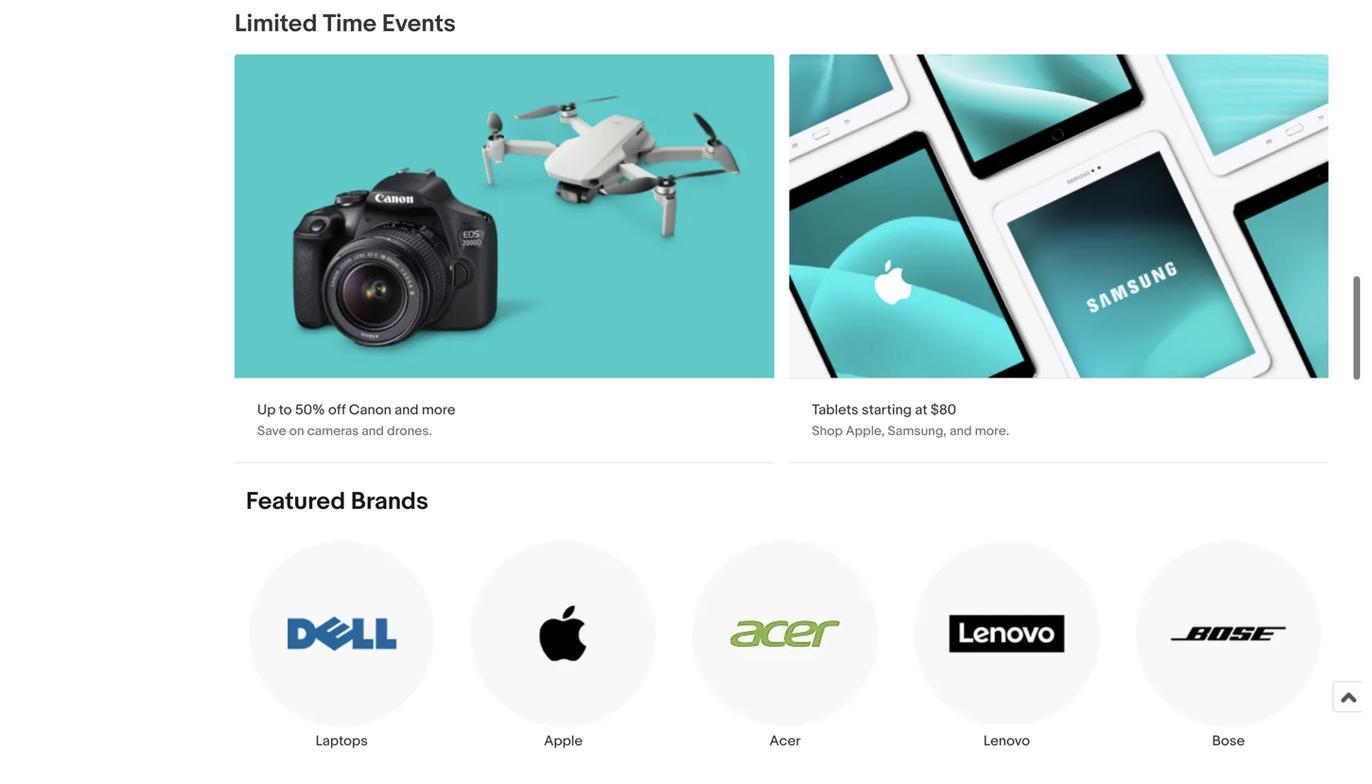 Task type: describe. For each thing, give the bounding box(es) containing it.
apple
[[544, 733, 583, 750]]

samsung,
[[888, 424, 947, 440]]

limited
[[235, 9, 318, 39]]

canon
[[349, 402, 392, 419]]

to
[[279, 402, 292, 419]]

cameras
[[307, 424, 359, 440]]

and inside tablets starting at $80 shop apple, samsung, and more.
[[950, 424, 973, 440]]

shop
[[812, 424, 843, 440]]

featured
[[246, 487, 346, 517]]

up to 50% off canon and more save on cameras and drones.
[[257, 402, 456, 440]]

time
[[323, 9, 377, 39]]

at
[[916, 402, 928, 419]]

featured brands
[[246, 487, 429, 517]]

laptops
[[316, 733, 368, 750]]

tablets starting at $80 shop apple, samsung, and more.
[[812, 402, 1010, 440]]

off
[[328, 402, 346, 419]]

events
[[382, 9, 456, 39]]

brands
[[351, 487, 429, 517]]

laptops link
[[231, 540, 453, 750]]

on
[[289, 424, 304, 440]]

bose link
[[1118, 540, 1340, 750]]

bose
[[1213, 733, 1246, 750]]



Task type: vqa. For each thing, say whether or not it's contained in the screenshot.
Styling
no



Task type: locate. For each thing, give the bounding box(es) containing it.
2 horizontal spatial and
[[950, 424, 973, 440]]

acer link
[[675, 540, 897, 750]]

save
[[257, 424, 286, 440]]

more
[[422, 402, 456, 419]]

and down the $80
[[950, 424, 973, 440]]

0 horizontal spatial and
[[362, 424, 384, 440]]

list containing laptops
[[223, 540, 1348, 769]]

lenovo link
[[897, 540, 1118, 750]]

None text field
[[235, 54, 775, 462], [790, 54, 1330, 462], [235, 54, 775, 462], [790, 54, 1330, 462]]

50%
[[295, 402, 325, 419]]

starting
[[862, 402, 912, 419]]

and down canon
[[362, 424, 384, 440]]

apple link
[[453, 540, 675, 750]]

acer
[[770, 733, 801, 750]]

list
[[223, 540, 1348, 769]]

1 horizontal spatial and
[[395, 402, 419, 419]]

tablets
[[812, 402, 859, 419]]

drones.
[[387, 424, 432, 440]]

up
[[257, 402, 276, 419]]

$80
[[931, 402, 957, 419]]

apple,
[[846, 424, 885, 440]]

lenovo
[[984, 733, 1031, 750]]

and
[[395, 402, 419, 419], [362, 424, 384, 440], [950, 424, 973, 440]]

more.
[[976, 424, 1010, 440]]

limited time events
[[235, 9, 456, 39]]

and up drones.
[[395, 402, 419, 419]]



